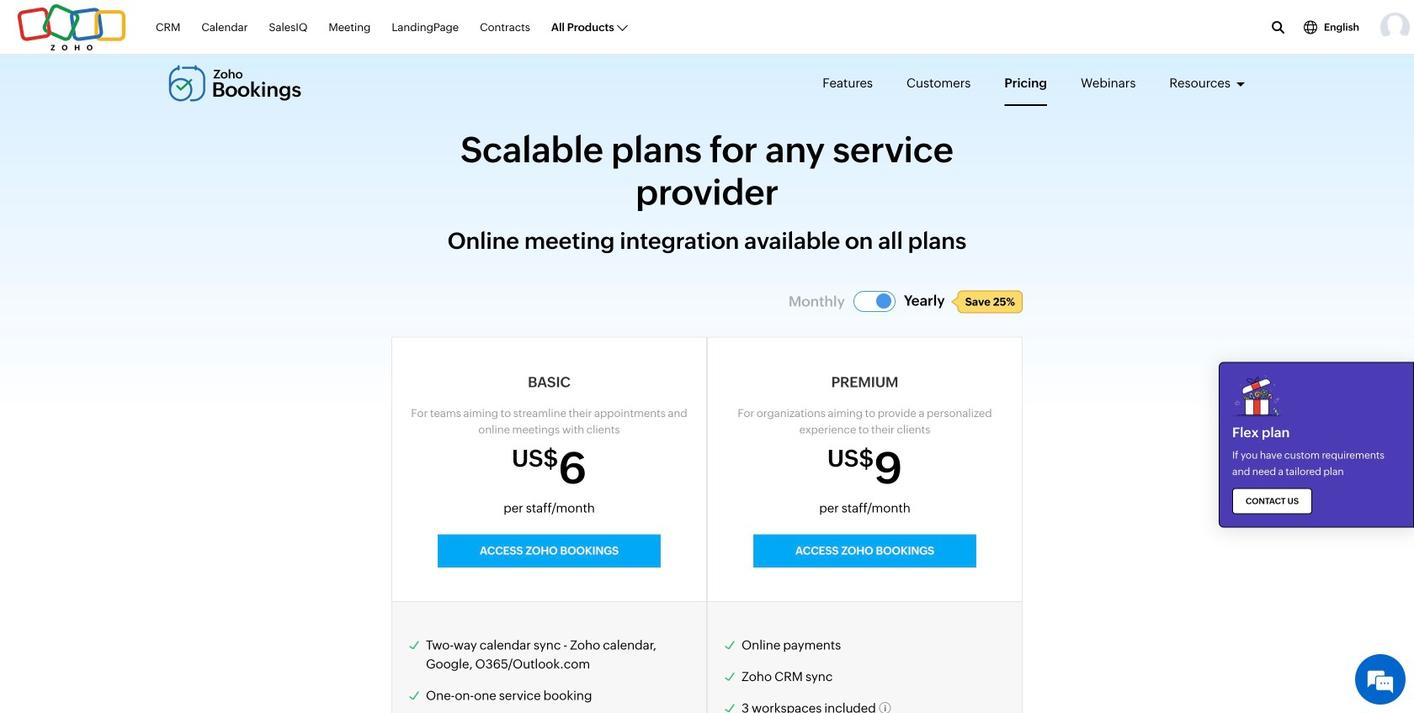 Task type: locate. For each thing, give the bounding box(es) containing it.
zoho bookings logo image
[[168, 65, 302, 102]]



Task type: describe. For each thing, give the bounding box(es) containing it.
greg robinson image
[[1381, 13, 1410, 42]]



